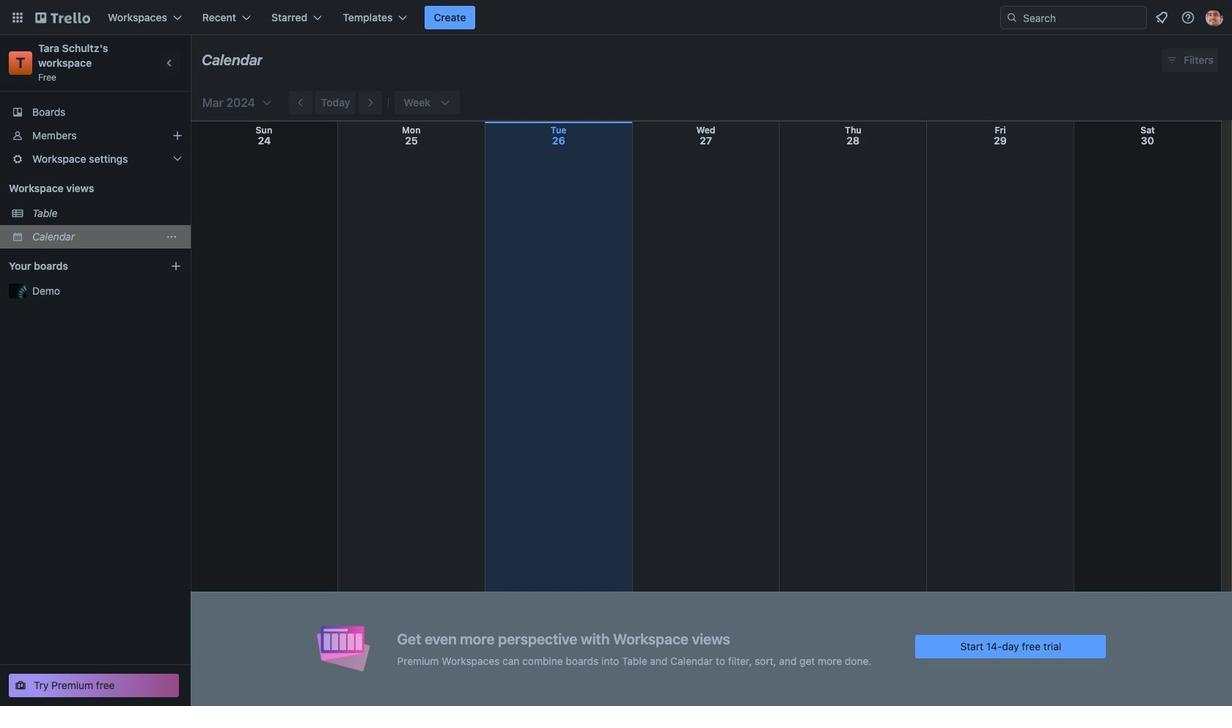 Task type: describe. For each thing, give the bounding box(es) containing it.
primary element
[[0, 0, 1233, 35]]

add board image
[[170, 260, 182, 272]]

open information menu image
[[1181, 10, 1196, 25]]

Search field
[[1001, 6, 1148, 29]]

0 notifications image
[[1153, 9, 1171, 26]]



Task type: vqa. For each thing, say whether or not it's contained in the screenshot.
"Back to home" image
yes



Task type: locate. For each thing, give the bounding box(es) containing it.
your boards with 1 items element
[[9, 258, 148, 275]]

back to home image
[[35, 6, 90, 29]]

workspace navigation collapse icon image
[[160, 53, 180, 73]]

workspace actions menu image
[[166, 231, 178, 243]]

search image
[[1007, 12, 1018, 23]]

james peterson (jamespeterson93) image
[[1206, 9, 1224, 26]]

None text field
[[202, 46, 263, 74]]



